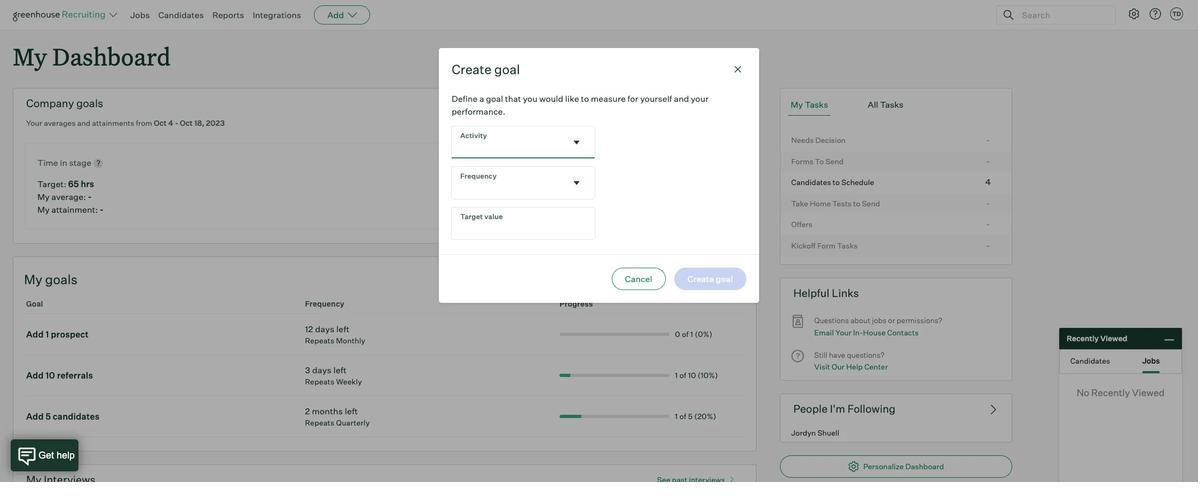 Task type: locate. For each thing, give the bounding box(es) containing it.
1 vertical spatial to
[[833, 178, 840, 187]]

viewed
[[1101, 335, 1128, 344], [1133, 387, 1165, 399]]

see for see all goals
[[683, 273, 698, 284]]

1 horizontal spatial dashboard
[[906, 463, 945, 472]]

1 horizontal spatial and
[[674, 94, 689, 104]]

add 5 candidates
[[26, 412, 100, 422]]

send
[[826, 157, 844, 166], [862, 199, 881, 208]]

of left "(10%)" in the bottom right of the page
[[680, 371, 687, 380]]

1 none field from the top
[[452, 127, 595, 159]]

left up weekly
[[334, 365, 347, 376]]

jobs
[[873, 316, 887, 325]]

that
[[505, 94, 521, 104]]

2 none field from the top
[[452, 167, 595, 199]]

add inside popup button
[[328, 10, 344, 20]]

for
[[628, 94, 639, 104]]

days inside 12 days left repeats monthly
[[315, 324, 335, 335]]

0 horizontal spatial and
[[77, 119, 90, 128]]

all
[[700, 273, 710, 284]]

to
[[581, 94, 589, 104], [833, 178, 840, 187], [854, 199, 861, 208]]

people i'm following link
[[781, 394, 1013, 424]]

still
[[815, 351, 828, 360]]

all tasks button
[[866, 94, 907, 116]]

to
[[816, 157, 824, 166]]

1 vertical spatial left
[[334, 365, 347, 376]]

configure image
[[1128, 7, 1141, 20]]

1 horizontal spatial jobs
[[1143, 357, 1161, 366]]

Search text field
[[1020, 7, 1106, 23]]

left inside 3 days left repeats weekly
[[334, 365, 347, 376]]

still have questions? visit our help center
[[815, 351, 888, 372]]

1 vertical spatial repeats
[[305, 378, 335, 387]]

of left (20%)
[[680, 412, 687, 421]]

1 vertical spatial viewed
[[1133, 387, 1165, 399]]

0 vertical spatial viewed
[[1101, 335, 1128, 344]]

candidates for candidates
[[158, 10, 204, 20]]

have
[[829, 351, 846, 360]]

see left your
[[665, 97, 680, 108]]

add for add 1 prospect
[[26, 329, 44, 340]]

1 left prospect
[[46, 329, 49, 340]]

candidates for candidates to schedule
[[792, 178, 832, 187]]

of for 2 months left
[[680, 412, 687, 421]]

kickoff form tasks
[[792, 241, 858, 250]]

your
[[26, 119, 42, 128], [836, 328, 852, 337]]

1 vertical spatial days
[[312, 365, 332, 376]]

0 horizontal spatial see
[[665, 97, 680, 108]]

1 vertical spatial none field
[[452, 167, 595, 199]]

my for dashboard
[[13, 41, 47, 72]]

0 vertical spatial 4
[[168, 119, 173, 128]]

questions
[[815, 316, 849, 325]]

our
[[832, 363, 845, 372]]

0 horizontal spatial candidates
[[158, 10, 204, 20]]

in-
[[854, 328, 864, 337]]

goals
[[76, 97, 103, 110], [45, 272, 78, 288], [711, 273, 733, 284]]

0 horizontal spatial create goal
[[452, 62, 520, 78]]

1 horizontal spatial 4
[[986, 177, 992, 188]]

company
[[26, 97, 74, 110]]

my for goals
[[24, 272, 42, 288]]

progress bar
[[560, 333, 670, 336], [560, 374, 670, 378], [560, 415, 670, 419]]

2 vertical spatial to
[[854, 199, 861, 208]]

add
[[328, 10, 344, 20], [26, 329, 44, 340], [26, 371, 44, 381], [26, 412, 44, 422]]

people
[[794, 403, 828, 416]]

time in
[[37, 157, 69, 168]]

tasks inside the all tasks button
[[881, 99, 904, 110]]

of right the 0
[[682, 330, 689, 339]]

(20%)
[[695, 412, 717, 421]]

needs decision
[[792, 136, 846, 145]]

house
[[864, 328, 886, 337]]

helpful
[[794, 287, 830, 300]]

my inside 'button'
[[791, 99, 803, 110]]

0 vertical spatial dashboard
[[52, 41, 171, 72]]

dashboard
[[52, 41, 171, 72], [906, 463, 945, 472]]

repeats inside 3 days left repeats weekly
[[305, 378, 335, 387]]

and left your
[[674, 94, 689, 104]]

None field
[[452, 127, 595, 159], [452, 167, 595, 199]]

1 progress bar from the top
[[560, 333, 670, 336]]

0 vertical spatial to
[[581, 94, 589, 104]]

see all goals link
[[683, 271, 746, 284]]

oct right from
[[154, 119, 167, 128]]

1 horizontal spatial your
[[836, 328, 852, 337]]

days inside 3 days left repeats weekly
[[312, 365, 332, 376]]

0 vertical spatial repeats
[[305, 336, 335, 345]]

1 horizontal spatial to
[[833, 178, 840, 187]]

left for 12 days left
[[337, 324, 350, 335]]

and inside define a goal that you would like to measure for yourself and your performance.
[[674, 94, 689, 104]]

0 vertical spatial see
[[665, 97, 680, 108]]

0 horizontal spatial viewed
[[1101, 335, 1128, 344]]

td
[[1173, 10, 1182, 18]]

1 left "(10%)" in the bottom right of the page
[[675, 371, 678, 380]]

days right 3
[[312, 365, 332, 376]]

-
[[175, 119, 178, 128], [987, 135, 991, 145], [987, 156, 991, 167], [88, 192, 92, 202], [987, 198, 991, 209], [100, 204, 104, 215], [987, 219, 991, 230], [987, 240, 991, 251]]

1 horizontal spatial see
[[683, 273, 698, 284]]

days for 3
[[312, 365, 332, 376]]

2 vertical spatial repeats
[[305, 419, 335, 428]]

jordyn shuell
[[792, 429, 840, 438]]

jobs up no recently viewed
[[1143, 357, 1161, 366]]

left inside 2 months left repeats quarterly
[[345, 406, 358, 417]]

2 oct from the left
[[180, 119, 193, 128]]

candidates
[[53, 412, 100, 422]]

progress bar for 12 days left
[[560, 333, 670, 336]]

goal right a
[[486, 94, 503, 104]]

1 vertical spatial jobs
[[1143, 357, 1161, 366]]

2 vertical spatial progress bar
[[560, 415, 670, 419]]

to right like
[[581, 94, 589, 104]]

0 vertical spatial left
[[337, 324, 350, 335]]

2
[[305, 406, 310, 417]]

repeats down 12
[[305, 336, 335, 345]]

5 left candidates
[[46, 412, 51, 422]]

stage
[[69, 157, 91, 168]]

recently
[[1067, 335, 1099, 344], [1092, 387, 1131, 399]]

3 days left repeats weekly
[[305, 365, 362, 387]]

none field up toggle flyout field
[[452, 127, 595, 159]]

tasks right form
[[838, 241, 858, 250]]

0 vertical spatial create goal
[[452, 62, 520, 78]]

days right 12
[[315, 324, 335, 335]]

repeats inside 12 days left repeats monthly
[[305, 336, 335, 345]]

your left in-
[[836, 328, 852, 337]]

tasks inside my tasks 'button'
[[805, 99, 829, 110]]

None text field
[[452, 127, 567, 159], [452, 167, 567, 199], [452, 127, 567, 159], [452, 167, 567, 199]]

see for see goal dashboard
[[665, 97, 680, 108]]

2 repeats from the top
[[305, 378, 335, 387]]

1 vertical spatial create
[[627, 273, 653, 284]]

see left all
[[683, 273, 698, 284]]

my
[[13, 41, 47, 72], [791, 99, 803, 110], [37, 192, 50, 202], [37, 204, 50, 215], [24, 272, 42, 288]]

dashboard right 'personalize'
[[906, 463, 945, 472]]

left up monthly
[[337, 324, 350, 335]]

offers
[[792, 220, 813, 229]]

3 repeats from the top
[[305, 419, 335, 428]]

left inside 12 days left repeats monthly
[[337, 324, 350, 335]]

to inside define a goal that you would like to measure for yourself and your performance.
[[581, 94, 589, 104]]

1 horizontal spatial oct
[[180, 119, 193, 128]]

send down schedule
[[862, 199, 881, 208]]

1 vertical spatial see
[[683, 273, 698, 284]]

goal inside define a goal that you would like to measure for yourself and your performance.
[[486, 94, 503, 104]]

tasks up needs decision
[[805, 99, 829, 110]]

to up take home tests to send on the top right of the page
[[833, 178, 840, 187]]

0 horizontal spatial tasks
[[805, 99, 829, 110]]

2 horizontal spatial to
[[854, 199, 861, 208]]

oct left 18,
[[180, 119, 193, 128]]

0 horizontal spatial jobs
[[130, 10, 150, 20]]

my tasks button
[[789, 94, 831, 116]]

1 repeats from the top
[[305, 336, 335, 345]]

repeats
[[305, 336, 335, 345], [305, 378, 335, 387], [305, 419, 335, 428]]

3 progress bar from the top
[[560, 415, 670, 419]]

tasks right all
[[881, 99, 904, 110]]

about
[[851, 316, 871, 325]]

candidates down the forms to send
[[792, 178, 832, 187]]

tab list containing my tasks
[[789, 94, 1005, 116]]

of for 12 days left
[[682, 330, 689, 339]]

10 left referrals
[[46, 371, 55, 381]]

2 progress bar from the top
[[560, 374, 670, 378]]

0 vertical spatial create
[[452, 62, 492, 78]]

forms
[[792, 157, 814, 166]]

0 vertical spatial and
[[674, 94, 689, 104]]

1 horizontal spatial viewed
[[1133, 387, 1165, 399]]

1 horizontal spatial send
[[862, 199, 881, 208]]

1 vertical spatial progress bar
[[560, 374, 670, 378]]

0 horizontal spatial dashboard
[[52, 41, 171, 72]]

1 vertical spatial send
[[862, 199, 881, 208]]

3
[[305, 365, 310, 376]]

1 horizontal spatial create
[[627, 273, 653, 284]]

jobs
[[130, 10, 150, 20], [1143, 357, 1161, 366]]

1 left (0%)
[[691, 330, 694, 339]]

cancel button
[[612, 268, 666, 291]]

0 horizontal spatial send
[[826, 157, 844, 166]]

1 vertical spatial create goal
[[627, 273, 672, 284]]

tasks for my tasks
[[805, 99, 829, 110]]

2 horizontal spatial tasks
[[881, 99, 904, 110]]

goals for company goals
[[76, 97, 103, 110]]

add 10 referrals
[[26, 371, 93, 381]]

65
[[68, 179, 79, 189]]

kickoff
[[792, 241, 816, 250]]

send right to
[[826, 157, 844, 166]]

5 left (20%)
[[688, 412, 693, 421]]

goal left dashboard on the top
[[682, 97, 699, 108]]

all
[[868, 99, 879, 110]]

attainments
[[92, 119, 134, 128]]

12 days left repeats monthly
[[305, 324, 366, 345]]

days for 12
[[315, 324, 335, 335]]

of for 3 days left
[[680, 371, 687, 380]]

following
[[848, 403, 896, 416]]

1 horizontal spatial candidates
[[792, 178, 832, 187]]

goal up that
[[495, 62, 520, 78]]

(0%)
[[695, 330, 713, 339]]

days
[[315, 324, 335, 335], [312, 365, 332, 376]]

None number field
[[452, 208, 595, 240]]

left up quarterly
[[345, 406, 358, 417]]

progress
[[560, 300, 593, 309]]

0 horizontal spatial 4
[[168, 119, 173, 128]]

your down company
[[26, 119, 42, 128]]

helpful links
[[794, 287, 860, 300]]

links
[[832, 287, 860, 300]]

0 vertical spatial recently
[[1067, 335, 1099, 344]]

1 vertical spatial your
[[836, 328, 852, 337]]

0 horizontal spatial oct
[[154, 119, 167, 128]]

jobs left 'candidates' link on the top left of the page
[[130, 10, 150, 20]]

add for add
[[328, 10, 344, 20]]

none field down toggle flyout field
[[452, 167, 595, 199]]

0 vertical spatial progress bar
[[560, 333, 670, 336]]

to right the tests
[[854, 199, 861, 208]]

goal
[[495, 62, 520, 78], [486, 94, 503, 104], [682, 97, 699, 108], [655, 273, 672, 284]]

0 vertical spatial days
[[315, 324, 335, 335]]

create goal link
[[627, 273, 683, 284]]

integrations link
[[253, 10, 301, 20]]

2 vertical spatial left
[[345, 406, 358, 417]]

create
[[452, 62, 492, 78], [627, 273, 653, 284]]

1 vertical spatial and
[[77, 119, 90, 128]]

tab list
[[789, 94, 1005, 116]]

your
[[691, 94, 709, 104]]

repeats down months
[[305, 419, 335, 428]]

0 vertical spatial send
[[826, 157, 844, 166]]

1 vertical spatial dashboard
[[906, 463, 945, 472]]

1 vertical spatial candidates
[[792, 178, 832, 187]]

td button
[[1171, 7, 1184, 20]]

questions?
[[847, 351, 885, 360]]

10 left "(10%)" in the bottom right of the page
[[688, 371, 696, 380]]

candidates link
[[158, 10, 204, 20]]

0 horizontal spatial to
[[581, 94, 589, 104]]

and right averages
[[77, 119, 90, 128]]

dashboard for my dashboard
[[52, 41, 171, 72]]

1 vertical spatial of
[[680, 371, 687, 380]]

candidates right jobs link
[[158, 10, 204, 20]]

reports link
[[212, 10, 244, 20]]

repeats inside 2 months left repeats quarterly
[[305, 419, 335, 428]]

a
[[480, 94, 484, 104]]

0 horizontal spatial 5
[[46, 412, 51, 422]]

dashboard down jobs link
[[52, 41, 171, 72]]

0 vertical spatial none field
[[452, 127, 595, 159]]

2 vertical spatial of
[[680, 412, 687, 421]]

0 vertical spatial of
[[682, 330, 689, 339]]

repeats down 3
[[305, 378, 335, 387]]

all tasks
[[868, 99, 904, 110]]

help
[[847, 363, 863, 372]]

0 vertical spatial candidates
[[158, 10, 204, 20]]

0 vertical spatial your
[[26, 119, 42, 128]]

progress bar for 2 months left
[[560, 415, 670, 419]]

greenhouse recruiting image
[[13, 9, 109, 21]]



Task type: vqa. For each thing, say whether or not it's contained in the screenshot.


Task type: describe. For each thing, give the bounding box(es) containing it.
visit our help center link
[[815, 362, 888, 374]]

weekly
[[336, 378, 362, 387]]

recently viewed
[[1067, 335, 1128, 344]]

18,
[[194, 119, 204, 128]]

my for tasks
[[791, 99, 803, 110]]

months
[[312, 406, 343, 417]]

1 oct from the left
[[154, 119, 167, 128]]

1 vertical spatial 4
[[986, 177, 992, 188]]

visit
[[815, 363, 831, 372]]

0 vertical spatial jobs
[[130, 10, 150, 20]]

no recently viewed
[[1077, 387, 1165, 399]]

like
[[566, 94, 579, 104]]

average:
[[51, 192, 86, 202]]

see goal dashboard
[[665, 97, 744, 108]]

define
[[452, 94, 478, 104]]

my goals
[[24, 272, 78, 288]]

repeats for 2
[[305, 419, 335, 428]]

td button
[[1169, 5, 1186, 22]]

forms to send
[[792, 157, 844, 166]]

(10%)
[[698, 371, 719, 380]]

1 horizontal spatial tasks
[[838, 241, 858, 250]]

referrals
[[57, 371, 93, 381]]

schedule
[[842, 178, 875, 187]]

add for add 5 candidates
[[26, 412, 44, 422]]

1 of 10 (10%)
[[675, 371, 719, 380]]

email
[[815, 328, 834, 337]]

add 1 prospect
[[26, 329, 89, 340]]

measure
[[591, 94, 626, 104]]

see goal dashboard link
[[665, 97, 744, 108]]

0 of 1 (0%)
[[675, 330, 713, 339]]

define a goal that you would like to measure for yourself and your performance.
[[452, 94, 709, 117]]

goal right the cancel on the bottom right of the page
[[655, 273, 672, 284]]

left for 3 days left
[[334, 365, 347, 376]]

monthly
[[336, 336, 366, 345]]

or
[[889, 316, 896, 325]]

integrations
[[253, 10, 301, 20]]

dashboard for personalize dashboard
[[906, 463, 945, 472]]

1 vertical spatial recently
[[1092, 387, 1131, 399]]

shuell
[[818, 429, 840, 438]]

questions about jobs or permissions? email your in-house contacts
[[815, 316, 943, 337]]

dashboard
[[701, 97, 744, 108]]

permissions?
[[897, 316, 943, 325]]

add for add 10 referrals
[[26, 371, 44, 381]]

target: 65 hrs my average: - my attainment: -
[[37, 179, 104, 215]]

1 horizontal spatial create goal
[[627, 273, 672, 284]]

2 months left repeats quarterly
[[305, 406, 370, 428]]

repeats for 3
[[305, 378, 335, 387]]

jobs link
[[130, 10, 150, 20]]

close modal icon image
[[732, 63, 745, 76]]

center
[[865, 363, 888, 372]]

personalize dashboard
[[864, 463, 945, 472]]

contacts
[[888, 328, 919, 337]]

toggle flyout image
[[572, 138, 582, 148]]

tasks for all tasks
[[881, 99, 904, 110]]

i'm
[[830, 403, 846, 416]]

people i'm following
[[794, 403, 896, 416]]

0 horizontal spatial create
[[452, 62, 492, 78]]

1 horizontal spatial 10
[[688, 371, 696, 380]]

your inside questions about jobs or permissions? email your in-house contacts
[[836, 328, 852, 337]]

0
[[675, 330, 681, 339]]

none field toggle flyout
[[452, 127, 595, 159]]

email your in-house contacts link
[[815, 327, 919, 339]]

toggle flyout image
[[572, 178, 582, 189]]

no
[[1077, 387, 1090, 399]]

left for 2 months left
[[345, 406, 358, 417]]

jordyn shuell link
[[781, 424, 1012, 443]]

company goals
[[26, 97, 103, 110]]

prospect
[[51, 329, 89, 340]]

personalize
[[864, 463, 904, 472]]

add button
[[314, 5, 370, 25]]

take
[[792, 199, 809, 208]]

form
[[818, 241, 836, 250]]

1 horizontal spatial 5
[[688, 412, 693, 421]]

progress bar for 3 days left
[[560, 374, 670, 378]]

target:
[[37, 179, 66, 189]]

take home tests to send
[[792, 199, 881, 208]]

hrs
[[81, 179, 94, 189]]

personalize dashboard link
[[781, 456, 1013, 479]]

tests
[[833, 199, 852, 208]]

0 horizontal spatial your
[[26, 119, 42, 128]]

goals for my goals
[[45, 272, 78, 288]]

performance.
[[452, 107, 506, 117]]

home
[[810, 199, 831, 208]]

1 of 5 (20%)
[[675, 412, 717, 421]]

1 left (20%)
[[675, 412, 678, 421]]

from
[[136, 119, 152, 128]]

candidates to schedule
[[792, 178, 875, 187]]

averages
[[44, 119, 76, 128]]

my dashboard
[[13, 41, 171, 72]]

goal
[[26, 300, 43, 309]]

repeats for 12
[[305, 336, 335, 345]]

0 horizontal spatial 10
[[46, 371, 55, 381]]

your averages and attainments from oct 4 - oct 18, 2023
[[26, 119, 225, 128]]

would
[[540, 94, 564, 104]]

attainment:
[[51, 204, 98, 215]]

yourself
[[641, 94, 673, 104]]



